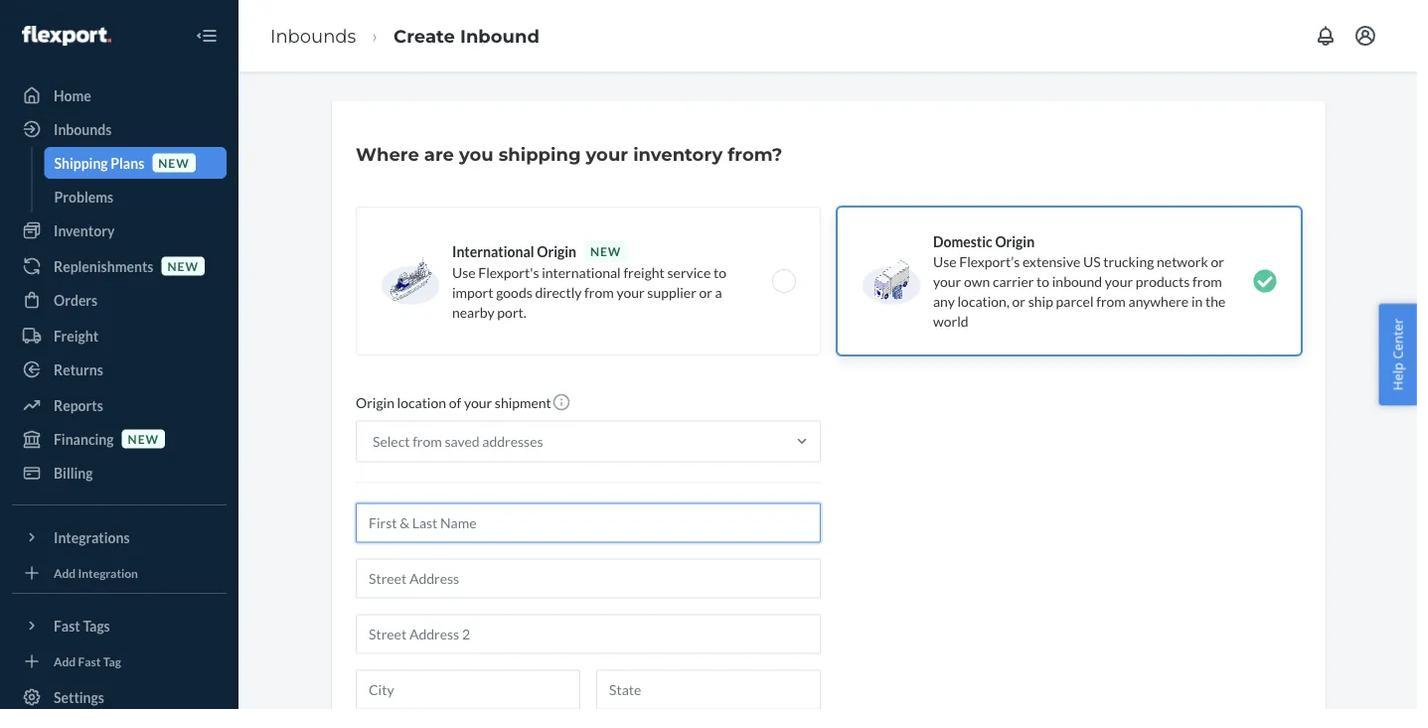 Task type: locate. For each thing, give the bounding box(es) containing it.
origin location of your shipment
[[356, 395, 552, 412]]

use down 'domestic'
[[934, 253, 957, 270]]

orders link
[[12, 284, 227, 316]]

0 vertical spatial inbounds
[[270, 25, 356, 47]]

settings link
[[12, 682, 227, 710]]

freight link
[[12, 320, 227, 352]]

replenishments
[[54, 258, 154, 275]]

new up 'orders' link
[[167, 259, 199, 273]]

reports link
[[12, 390, 227, 422]]

from down international in the left of the page
[[585, 284, 614, 301]]

location
[[397, 395, 446, 412]]

State text field
[[597, 671, 821, 710]]

0 vertical spatial fast
[[54, 618, 80, 635]]

1 horizontal spatial to
[[1037, 273, 1050, 290]]

2 horizontal spatial origin
[[996, 233, 1035, 250]]

0 vertical spatial inbounds link
[[270, 25, 356, 47]]

origin inside 'domestic origin use flexport's extensive us trucking network or your own carrier to inbound your products from any location, or ship parcel from anywhere in the world'
[[996, 233, 1035, 250]]

fast left tags
[[54, 618, 80, 635]]

origin up 'select'
[[356, 395, 395, 412]]

add
[[54, 566, 76, 581], [54, 655, 76, 669]]

open account menu image
[[1354, 24, 1378, 48]]

inbounds
[[270, 25, 356, 47], [54, 121, 112, 138]]

origin for international
[[537, 243, 577, 260]]

extensive
[[1023, 253, 1081, 270]]

use
[[934, 253, 957, 270], [452, 264, 476, 281]]

to up the ship
[[1037, 273, 1050, 290]]

your inside use flexport's international freight service to import goods directly from your supplier or a nearby port.
[[617, 284, 645, 301]]

world
[[934, 313, 969, 330]]

new right the plans
[[158, 156, 190, 170]]

shipping plans
[[54, 155, 144, 171]]

2 horizontal spatial or
[[1211, 253, 1225, 270]]

create inbound link
[[394, 25, 540, 47]]

problems
[[54, 188, 113, 205]]

Street Address 2 text field
[[356, 615, 821, 655]]

add for add integration
[[54, 566, 76, 581]]

supplier
[[648, 284, 697, 301]]

add up the settings on the bottom left
[[54, 655, 76, 669]]

new
[[158, 156, 190, 170], [590, 244, 622, 258], [167, 259, 199, 273], [128, 432, 159, 446]]

addresses
[[482, 433, 543, 450]]

fast
[[54, 618, 80, 635], [78, 655, 101, 669]]

1 horizontal spatial use
[[934, 253, 957, 270]]

or right network
[[1211, 253, 1225, 270]]

1 vertical spatial add
[[54, 655, 76, 669]]

0 horizontal spatial inbounds link
[[12, 113, 227, 145]]

breadcrumbs navigation
[[255, 7, 556, 65]]

2 add from the top
[[54, 655, 76, 669]]

1 add from the top
[[54, 566, 76, 581]]

from left saved
[[413, 433, 442, 450]]

to
[[714, 264, 727, 281], [1037, 273, 1050, 290]]

First & Last Name text field
[[356, 504, 821, 543]]

returns
[[54, 361, 103, 378]]

inbounds link
[[270, 25, 356, 47], [12, 113, 227, 145]]

your down freight
[[617, 284, 645, 301]]

fast left tag
[[78, 655, 101, 669]]

add integration link
[[12, 562, 227, 586]]

1 horizontal spatial inbounds link
[[270, 25, 356, 47]]

add left integration
[[54, 566, 76, 581]]

1 vertical spatial inbounds link
[[12, 113, 227, 145]]

your right of
[[464, 395, 492, 412]]

fast tags button
[[12, 610, 227, 642]]

1 horizontal spatial origin
[[537, 243, 577, 260]]

location,
[[958, 293, 1010, 310]]

carrier
[[993, 273, 1034, 290]]

reports
[[54, 397, 103, 414]]

or left a
[[699, 284, 713, 301]]

origin up international in the left of the page
[[537, 243, 577, 260]]

flexport's
[[479, 264, 539, 281]]

close navigation image
[[195, 24, 219, 48]]

you
[[459, 143, 494, 165]]

products
[[1136, 273, 1190, 290]]

0 vertical spatial add
[[54, 566, 76, 581]]

to up a
[[714, 264, 727, 281]]

City text field
[[356, 671, 581, 710]]

inbound
[[1053, 273, 1103, 290]]

where are you shipping your inventory from?
[[356, 143, 783, 165]]

origin
[[996, 233, 1035, 250], [537, 243, 577, 260], [356, 395, 395, 412]]

0 horizontal spatial or
[[699, 284, 713, 301]]

home link
[[12, 80, 227, 111]]

center
[[1389, 319, 1407, 360]]

select from saved addresses
[[373, 433, 543, 450]]

shipment
[[495, 395, 552, 412]]

new up international in the left of the page
[[590, 244, 622, 258]]

select
[[373, 433, 410, 450]]

anywhere
[[1129, 293, 1189, 310]]

1 horizontal spatial inbounds
[[270, 25, 356, 47]]

inbound
[[460, 25, 540, 47]]

new down reports link
[[128, 432, 159, 446]]

origin for domestic
[[996, 233, 1035, 250]]

0 horizontal spatial to
[[714, 264, 727, 281]]

fast inside dropdown button
[[54, 618, 80, 635]]

freight
[[54, 328, 98, 344]]

international
[[542, 264, 621, 281]]

origin up flexport's
[[996, 233, 1035, 250]]

where
[[356, 143, 419, 165]]

flexport's
[[960, 253, 1020, 270]]

your
[[586, 143, 628, 165], [934, 273, 962, 290], [1105, 273, 1133, 290], [617, 284, 645, 301], [464, 395, 492, 412]]

or
[[1211, 253, 1225, 270], [699, 284, 713, 301], [1013, 293, 1026, 310]]

use up import at the left top
[[452, 264, 476, 281]]

any
[[934, 293, 955, 310]]

from
[[1193, 273, 1223, 290], [585, 284, 614, 301], [1097, 293, 1126, 310], [413, 433, 442, 450]]

help center button
[[1379, 304, 1418, 406]]

1 vertical spatial inbounds
[[54, 121, 112, 138]]

or down carrier
[[1013, 293, 1026, 310]]

0 horizontal spatial use
[[452, 264, 476, 281]]

network
[[1157, 253, 1209, 270]]

1 horizontal spatial or
[[1013, 293, 1026, 310]]

of
[[449, 395, 462, 412]]

add fast tag link
[[12, 650, 227, 674]]



Task type: vqa. For each thing, say whether or not it's contained in the screenshot.
top All
no



Task type: describe. For each thing, give the bounding box(es) containing it.
Street Address text field
[[356, 559, 821, 599]]

us
[[1084, 253, 1101, 270]]

freight
[[624, 264, 665, 281]]

0 horizontal spatial inbounds
[[54, 121, 112, 138]]

or inside use flexport's international freight service to import goods directly from your supplier or a nearby port.
[[699, 284, 713, 301]]

from?
[[728, 143, 783, 165]]

create
[[394, 25, 455, 47]]

are
[[424, 143, 454, 165]]

inbounds inside breadcrumbs navigation
[[270, 25, 356, 47]]

international origin
[[452, 243, 577, 260]]

domestic
[[934, 233, 993, 250]]

saved
[[445, 433, 480, 450]]

add fast tag
[[54, 655, 121, 669]]

nearby
[[452, 304, 495, 321]]

home
[[54, 87, 91, 104]]

use inside use flexport's international freight service to import goods directly from your supplier or a nearby port.
[[452, 264, 476, 281]]

international
[[452, 243, 534, 260]]

integration
[[78, 566, 138, 581]]

add integration
[[54, 566, 138, 581]]

tag
[[103, 655, 121, 669]]

your right shipping
[[586, 143, 628, 165]]

create inbound
[[394, 25, 540, 47]]

inventory link
[[12, 215, 227, 247]]

integrations
[[54, 529, 130, 546]]

returns link
[[12, 354, 227, 386]]

use flexport's international freight service to import goods directly from your supplier or a nearby port.
[[452, 264, 727, 321]]

own
[[964, 273, 990, 290]]

from inside use flexport's international freight service to import goods directly from your supplier or a nearby port.
[[585, 284, 614, 301]]

port.
[[497, 304, 527, 321]]

your down trucking
[[1105, 273, 1133, 290]]

to inside 'domestic origin use flexport's extensive us trucking network or your own carrier to inbound your products from any location, or ship parcel from anywhere in the world'
[[1037, 273, 1050, 290]]

new for international origin
[[590, 244, 622, 258]]

open notifications image
[[1314, 24, 1338, 48]]

inventory
[[54, 222, 115, 239]]

import
[[452, 284, 494, 301]]

use inside 'domestic origin use flexport's extensive us trucking network or your own carrier to inbound your products from any location, or ship parcel from anywhere in the world'
[[934, 253, 957, 270]]

0 horizontal spatial origin
[[356, 395, 395, 412]]

new for replenishments
[[167, 259, 199, 273]]

ship
[[1029, 293, 1054, 310]]

billing link
[[12, 457, 227, 489]]

inventory
[[633, 143, 723, 165]]

problems link
[[44, 181, 227, 213]]

financing
[[54, 431, 114, 448]]

trucking
[[1104, 253, 1155, 270]]

to inside use flexport's international freight service to import goods directly from your supplier or a nearby port.
[[714, 264, 727, 281]]

integrations button
[[12, 522, 227, 554]]

1 vertical spatial fast
[[78, 655, 101, 669]]

service
[[668, 264, 711, 281]]

shipping
[[54, 155, 108, 171]]

your up any
[[934, 273, 962, 290]]

domestic origin use flexport's extensive us trucking network or your own carrier to inbound your products from any location, or ship parcel from anywhere in the world
[[934, 233, 1226, 330]]

directly
[[535, 284, 582, 301]]

help
[[1389, 363, 1407, 391]]

new for shipping plans
[[158, 156, 190, 170]]

new for financing
[[128, 432, 159, 446]]

flexport logo image
[[22, 26, 111, 46]]

add for add fast tag
[[54, 655, 76, 669]]

billing
[[54, 465, 93, 482]]

orders
[[54, 292, 98, 309]]

fast tags
[[54, 618, 110, 635]]

from up the
[[1193, 273, 1223, 290]]

from right parcel
[[1097, 293, 1126, 310]]

tags
[[83, 618, 110, 635]]

plans
[[111, 155, 144, 171]]

in
[[1192, 293, 1203, 310]]

goods
[[496, 284, 533, 301]]

the
[[1206, 293, 1226, 310]]

parcel
[[1056, 293, 1094, 310]]

settings
[[54, 689, 104, 706]]

shipping
[[499, 143, 581, 165]]

help center
[[1389, 319, 1407, 391]]

check circle image
[[1254, 269, 1278, 293]]

a
[[715, 284, 722, 301]]



